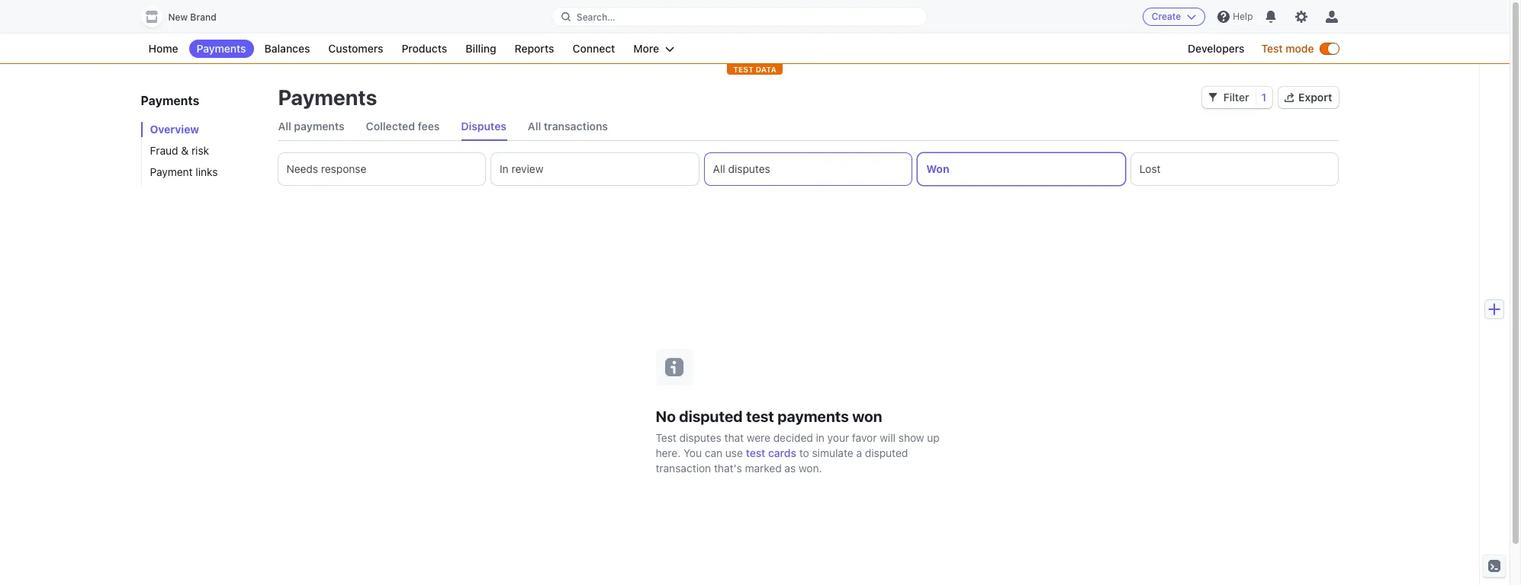 Task type: describe. For each thing, give the bounding box(es) containing it.
disputes for test
[[679, 431, 722, 444]]

test cards
[[746, 447, 796, 460]]

overview link
[[141, 122, 263, 137]]

risk
[[191, 144, 209, 157]]

test cards link
[[746, 446, 796, 461]]

all for all payments
[[278, 120, 291, 133]]

payment links
[[150, 166, 218, 179]]

create
[[1152, 11, 1181, 22]]

filter
[[1224, 91, 1249, 104]]

all for all disputes
[[713, 162, 725, 175]]

all transactions link
[[528, 113, 608, 140]]

here.
[[656, 447, 681, 460]]

all disputes button
[[705, 153, 912, 185]]

all for all transactions
[[528, 120, 541, 133]]

balances link
[[257, 40, 318, 58]]

fraud & risk
[[150, 144, 209, 157]]

no
[[656, 408, 676, 425]]

0 horizontal spatial payments
[[294, 120, 345, 133]]

all disputes
[[713, 162, 770, 175]]

data
[[756, 65, 777, 74]]

payment
[[150, 166, 193, 179]]

collected fees link
[[366, 113, 440, 140]]

home
[[148, 42, 178, 55]]

payments down brand
[[197, 42, 246, 55]]

lost
[[1140, 162, 1161, 175]]

use
[[725, 447, 743, 460]]

show
[[899, 431, 924, 444]]

simulate
[[812, 447, 853, 460]]

lost button
[[1131, 153, 1338, 185]]

collected fees
[[366, 120, 440, 133]]

svg image
[[1208, 93, 1217, 102]]

marked
[[745, 462, 782, 475]]

review
[[512, 162, 544, 175]]

won
[[926, 162, 950, 175]]

customers link
[[321, 40, 391, 58]]

needs
[[286, 162, 318, 175]]

a
[[856, 447, 862, 460]]

in review
[[500, 162, 544, 175]]

balances
[[264, 42, 310, 55]]

cards
[[768, 447, 796, 460]]

to simulate a disputed transaction that's marked as won.
[[656, 447, 908, 475]]

Search… text field
[[552, 7, 927, 26]]

home link
[[141, 40, 186, 58]]

response
[[321, 162, 367, 175]]

needs response button
[[278, 153, 485, 185]]

create button
[[1143, 8, 1206, 26]]

0 vertical spatial disputed
[[679, 408, 743, 425]]

test for test mode
[[1261, 42, 1283, 55]]

all payments link
[[278, 113, 345, 140]]

test
[[733, 65, 754, 74]]

that's
[[714, 462, 742, 475]]

collected
[[366, 120, 415, 133]]

overview
[[150, 123, 199, 136]]

developers link
[[1180, 40, 1252, 58]]

new
[[168, 11, 188, 23]]

all transactions
[[528, 120, 608, 133]]

more button
[[626, 40, 682, 58]]

won button
[[918, 153, 1125, 185]]

won.
[[799, 462, 822, 475]]

all payments
[[278, 120, 345, 133]]

test inside 'link'
[[746, 447, 765, 460]]

you
[[684, 447, 702, 460]]

up
[[927, 431, 940, 444]]

connect
[[573, 42, 615, 55]]

to
[[799, 447, 809, 460]]

connect link
[[565, 40, 623, 58]]

in review button
[[491, 153, 699, 185]]

payments up all payments
[[278, 85, 377, 110]]

billing
[[466, 42, 496, 55]]

fraud
[[150, 144, 178, 157]]

brand
[[190, 11, 216, 23]]



Task type: vqa. For each thing, say whether or not it's contained in the screenshot.
the rightmost the Test
yes



Task type: locate. For each thing, give the bounding box(es) containing it.
disputed down will
[[865, 447, 908, 460]]

disputed up that
[[679, 408, 743, 425]]

0 vertical spatial payments
[[294, 120, 345, 133]]

new brand
[[168, 11, 216, 23]]

2 horizontal spatial all
[[713, 162, 725, 175]]

decided
[[773, 431, 813, 444]]

0 horizontal spatial test
[[656, 431, 676, 444]]

reports link
[[507, 40, 562, 58]]

transaction
[[656, 462, 711, 475]]

1 horizontal spatial disputed
[[865, 447, 908, 460]]

0 vertical spatial test
[[746, 408, 774, 425]]

new brand button
[[141, 6, 232, 27]]

1 horizontal spatial payments
[[778, 408, 849, 425]]

needs response
[[286, 162, 367, 175]]

1 vertical spatial test
[[746, 447, 765, 460]]

disputed inside to simulate a disputed transaction that's marked as won.
[[865, 447, 908, 460]]

payments up overview
[[141, 94, 199, 108]]

disputes
[[728, 162, 770, 175], [679, 431, 722, 444]]

1 horizontal spatial all
[[528, 120, 541, 133]]

test up were
[[746, 408, 774, 425]]

will
[[880, 431, 896, 444]]

0 horizontal spatial disputed
[[679, 408, 743, 425]]

&
[[181, 144, 189, 157]]

1 vertical spatial payments
[[778, 408, 849, 425]]

no disputed test payments won
[[656, 408, 882, 425]]

1 test from the top
[[746, 408, 774, 425]]

0 vertical spatial disputes
[[728, 162, 770, 175]]

won
[[852, 408, 882, 425]]

developers
[[1188, 42, 1245, 55]]

test left mode
[[1261, 42, 1283, 55]]

export button
[[1279, 87, 1338, 108]]

test for test disputes that were decided in your favor will show up here. you can use
[[656, 431, 676, 444]]

0 horizontal spatial disputes
[[679, 431, 722, 444]]

1 vertical spatial test
[[656, 431, 676, 444]]

1 horizontal spatial test
[[1261, 42, 1283, 55]]

favor
[[852, 431, 877, 444]]

reports
[[515, 42, 554, 55]]

fraud & risk link
[[141, 143, 263, 159]]

0 horizontal spatial all
[[278, 120, 291, 133]]

disputes
[[461, 120, 507, 133]]

all inside "link"
[[528, 120, 541, 133]]

test
[[1261, 42, 1283, 55], [656, 431, 676, 444]]

disputes inside test disputes that were decided in your favor will show up here. you can use
[[679, 431, 722, 444]]

in
[[816, 431, 825, 444]]

test disputes that were decided in your favor will show up here. you can use
[[656, 431, 940, 460]]

disputes for all
[[728, 162, 770, 175]]

payments
[[197, 42, 246, 55], [278, 85, 377, 110], [141, 94, 199, 108]]

test down were
[[746, 447, 765, 460]]

in
[[500, 162, 509, 175]]

0 vertical spatial test
[[1261, 42, 1283, 55]]

help
[[1233, 11, 1253, 22]]

payment links link
[[141, 165, 263, 180]]

products link
[[394, 40, 455, 58]]

export
[[1299, 91, 1332, 104]]

disputes link
[[461, 113, 507, 140]]

customers
[[328, 42, 383, 55]]

disputed
[[679, 408, 743, 425], [865, 447, 908, 460]]

links
[[196, 166, 218, 179]]

more
[[633, 42, 659, 55]]

payments up the in
[[778, 408, 849, 425]]

1 vertical spatial tab list
[[278, 153, 1338, 185]]

your
[[827, 431, 849, 444]]

were
[[747, 431, 770, 444]]

Search… search field
[[552, 7, 927, 26]]

tab list containing all payments
[[278, 113, 1338, 141]]

as
[[785, 462, 796, 475]]

test inside test disputes that were decided in your favor will show up here. you can use
[[656, 431, 676, 444]]

mode
[[1286, 42, 1314, 55]]

test mode
[[1261, 42, 1314, 55]]

0 vertical spatial tab list
[[278, 113, 1338, 141]]

1 vertical spatial disputed
[[865, 447, 908, 460]]

transactions
[[544, 120, 608, 133]]

that
[[724, 431, 744, 444]]

test data
[[733, 65, 777, 74]]

billing link
[[458, 40, 504, 58]]

all
[[278, 120, 291, 133], [528, 120, 541, 133], [713, 162, 725, 175]]

fees
[[418, 120, 440, 133]]

payments link
[[189, 40, 254, 58]]

disputes inside button
[[728, 162, 770, 175]]

1 tab list from the top
[[278, 113, 1338, 141]]

help button
[[1212, 5, 1259, 29]]

payments up needs response
[[294, 120, 345, 133]]

2 tab list from the top
[[278, 153, 1338, 185]]

test
[[746, 408, 774, 425], [746, 447, 765, 460]]

1 horizontal spatial disputes
[[728, 162, 770, 175]]

1
[[1261, 91, 1266, 104]]

2 test from the top
[[746, 447, 765, 460]]

tab list
[[278, 113, 1338, 141], [278, 153, 1338, 185]]

test up here.
[[656, 431, 676, 444]]

tab list containing needs response
[[278, 153, 1338, 185]]

1 vertical spatial disputes
[[679, 431, 722, 444]]

products
[[402, 42, 447, 55]]

can
[[705, 447, 723, 460]]

all inside button
[[713, 162, 725, 175]]

search…
[[577, 11, 615, 23]]



